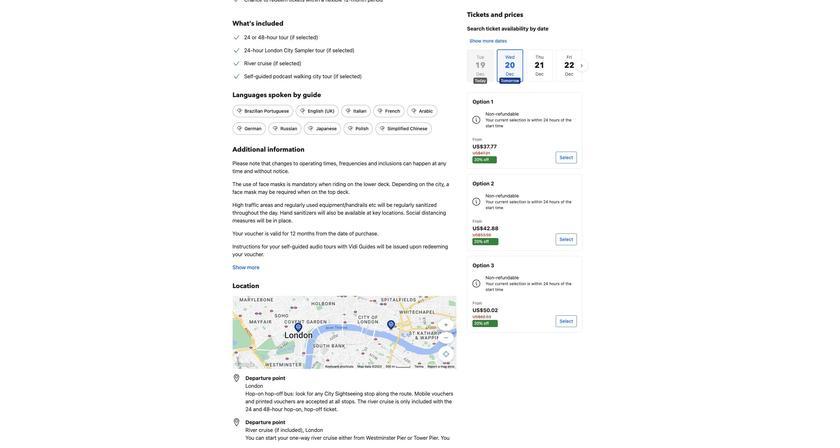 Task type: locate. For each thing, give the bounding box(es) containing it.
1 horizontal spatial guided
[[292, 244, 308, 250]]

0 vertical spatial non-
[[486, 111, 496, 117]]

24-hour london city sampler tour (if selected)
[[244, 48, 355, 53]]

1 from from the top
[[473, 137, 482, 142]]

show for show more dates
[[470, 38, 481, 44]]

1 vertical spatial when
[[297, 189, 310, 195]]

more down the voucher.
[[247, 265, 260, 271]]

select for us$42.88
[[560, 237, 573, 242]]

select button
[[556, 152, 577, 164], [556, 234, 577, 246], [556, 316, 577, 328]]

voucher inside 'departure point river cruise (if included), london you can start your one-way river cruise either from westminster pier or tower pier. you will be given a cruise ticket when you redeem your voucher on the hop-on hop-off bus.'
[[365, 443, 384, 444]]

2 non-refundable your current selection is within 24 hours of the start time from the top
[[486, 193, 571, 211]]

show more dates
[[470, 38, 507, 44]]

vidi
[[349, 244, 358, 250]]

1 current from the top
[[495, 118, 508, 123]]

0 horizontal spatial the
[[232, 182, 242, 187]]

from inside the from us$50.02 us$62.53 20% off
[[473, 301, 482, 306]]

2 select from the top
[[560, 237, 573, 242]]

1 20% from the top
[[474, 157, 483, 162]]

face
[[259, 182, 269, 187], [232, 189, 243, 195]]

1 vertical spatial within
[[531, 200, 542, 205]]

3 select from the top
[[560, 319, 573, 324]]

1 vertical spatial more
[[247, 265, 260, 271]]

tour
[[279, 34, 288, 40], [315, 48, 325, 53], [323, 74, 332, 79]]

city down the 24 or 48-hour tour (if selected) at the top left of the page
[[284, 48, 293, 53]]

option left 2
[[473, 181, 490, 187]]

guided down river cruise (if selected)
[[255, 74, 272, 79]]

non- down 2
[[486, 193, 496, 199]]

2 vertical spatial from
[[473, 301, 482, 306]]

1 vertical spatial 20%
[[474, 239, 483, 244]]

at right the happen
[[432, 161, 437, 167]]

0 vertical spatial or
[[252, 34, 257, 40]]

2 vertical spatial 20%
[[474, 321, 483, 326]]

1 horizontal spatial dec
[[535, 71, 544, 77]]

accepted
[[306, 399, 328, 405]]

2 vertical spatial non-
[[486, 275, 496, 281]]

tour for city
[[315, 48, 325, 53]]

deck.
[[378, 182, 391, 187], [337, 189, 350, 195]]

1 select from the top
[[560, 155, 573, 160]]

your voucher is valid for 12 months from the date of purchase.
[[232, 231, 379, 237]]

and up day.
[[274, 202, 283, 208]]

report a map error
[[428, 365, 455, 369]]

from inside from us$37.77 us$47.21 20% off
[[473, 137, 482, 142]]

instructions
[[232, 244, 260, 250]]

0 horizontal spatial guided
[[255, 74, 272, 79]]

cruise inside departure point london hop-on hop-off bus: look for any city sightseeing stop along the route.     mobile vouchers and printed vouchers are accepted at all stops.     the river cruise is only included with the 24 and 48-hour hop-on, hop-off ticket.
[[380, 399, 394, 405]]

0 horizontal spatial ticket
[[296, 443, 309, 444]]

river down printed
[[245, 428, 257, 434]]

0 vertical spatial included
[[256, 19, 283, 28]]

2 vertical spatial a
[[276, 443, 279, 444]]

dec for 19
[[476, 71, 484, 77]]

1 non-refundable your current selection is within 24 hours of the start time from the top
[[486, 111, 571, 129]]

and left the prices
[[491, 10, 503, 19]]

option left 3
[[473, 263, 490, 269]]

2 dec from the left
[[535, 71, 544, 77]]

all
[[335, 399, 340, 405]]

0 vertical spatial tour
[[279, 34, 288, 40]]

0 vertical spatial with
[[337, 244, 347, 250]]

0 horizontal spatial by
[[293, 91, 301, 100]]

0 vertical spatial the
[[232, 182, 242, 187]]

©2023
[[372, 365, 382, 369]]

additional information
[[232, 145, 305, 154]]

current up us$50.02
[[495, 282, 508, 287]]

from up us$42.88
[[473, 219, 482, 224]]

0 horizontal spatial from
[[316, 231, 327, 237]]

when down 'mandatory'
[[297, 189, 310, 195]]

languages spoken by guide
[[232, 91, 321, 100]]

stop
[[364, 391, 375, 397]]

from inside from us$42.88 us$53.59 20% off
[[473, 219, 482, 224]]

fri 22 dec
[[564, 54, 574, 77]]

information
[[267, 145, 305, 154]]

3 from from the top
[[473, 301, 482, 306]]

more for show more dates
[[483, 38, 494, 44]]

of for option 3
[[561, 282, 564, 287]]

20% inside from us$42.88 us$53.59 20% off
[[474, 239, 483, 244]]

1 vertical spatial included
[[412, 399, 432, 405]]

any up accepted
[[315, 391, 323, 397]]

non- for 3
[[486, 275, 496, 281]]

option for option 3
[[473, 263, 490, 269]]

a right the city,
[[446, 182, 449, 187]]

48- down what's included
[[258, 34, 267, 40]]

river right way
[[311, 436, 322, 442]]

hour
[[267, 34, 278, 40], [253, 48, 264, 53], [272, 407, 283, 413]]

departure inside departure point london hop-on hop-off bus: look for any city sightseeing stop along the route.     mobile vouchers and printed vouchers are accepted at all stops.     the river cruise is only included with the 24 and 48-hour hop-on, hop-off ticket.
[[245, 376, 271, 382]]

will inside instructions for your self-guided audio tours with vidi guides will be issued upon redeeming your voucher.
[[377, 244, 384, 250]]

face left "mask"
[[232, 189, 243, 195]]

2 within from the top
[[531, 200, 542, 205]]

20% down us$47.21
[[474, 157, 483, 162]]

3 hours from the top
[[549, 282, 560, 287]]

20% inside from us$37.77 us$47.21 20% off
[[474, 157, 483, 162]]

english (uk)
[[308, 108, 335, 114]]

dec up today
[[476, 71, 484, 77]]

thu 21 dec
[[535, 54, 545, 77]]

can left the happen
[[403, 161, 412, 167]]

2 from from the top
[[473, 219, 482, 224]]

be inside 'departure point river cruise (if included), london you can start your one-way river cruise either from westminster pier or tower pier. you will be given a cruise ticket when you redeem your voucher on the hop-on hop-off bus.'
[[254, 443, 260, 444]]

2 vertical spatial tour
[[323, 74, 332, 79]]

1 select button from the top
[[556, 152, 577, 164]]

more
[[483, 38, 494, 44], [247, 265, 260, 271]]

0 vertical spatial non-refundable your current selection is within 24 hours of the start time
[[486, 111, 571, 129]]

place.
[[278, 218, 293, 224]]

2 vertical spatial option
[[473, 263, 490, 269]]

point
[[272, 376, 285, 382], [272, 420, 285, 426]]

option for option 2
[[473, 181, 490, 187]]

brazilian portuguese
[[245, 108, 289, 114]]

2 refundable from the top
[[496, 193, 519, 199]]

or
[[252, 34, 257, 40], [407, 436, 412, 442]]

hours for us$50.02
[[549, 282, 560, 287]]

0 vertical spatial river
[[368, 399, 378, 405]]

0 vertical spatial within
[[531, 118, 542, 123]]

1 horizontal spatial you
[[441, 436, 450, 442]]

look
[[296, 391, 306, 397]]

1 vertical spatial river
[[245, 428, 257, 434]]

0 horizontal spatial or
[[252, 34, 257, 40]]

the down stop
[[357, 399, 366, 405]]

0 vertical spatial ticket
[[486, 26, 500, 32]]

2 select button from the top
[[556, 234, 577, 246]]

1 vertical spatial from
[[354, 436, 365, 442]]

3 option from the top
[[473, 263, 490, 269]]

on right riding
[[347, 182, 353, 187]]

start for us$50.02
[[486, 288, 494, 292]]

be left given at the bottom of the page
[[254, 443, 260, 444]]

1 option from the top
[[473, 99, 490, 105]]

1 point from the top
[[272, 376, 285, 382]]

1 vertical spatial city
[[324, 391, 334, 397]]

show inside button
[[232, 265, 246, 271]]

0 vertical spatial from
[[473, 137, 482, 142]]

1 vertical spatial selection
[[509, 200, 526, 205]]

2 horizontal spatial a
[[446, 182, 449, 187]]

start for us$42.88
[[486, 206, 494, 211]]

off inside from us$37.77 us$47.21 20% off
[[484, 157, 489, 162]]

non- down 1 on the top right
[[486, 111, 496, 117]]

3 dec from the left
[[565, 71, 573, 77]]

any right the happen
[[438, 161, 446, 167]]

the
[[566, 118, 571, 123], [355, 182, 362, 187], [426, 182, 434, 187], [319, 189, 326, 195], [566, 200, 571, 205], [260, 210, 268, 216], [328, 231, 336, 237], [566, 282, 571, 287], [390, 391, 398, 397], [444, 399, 452, 405], [393, 443, 400, 444]]

city up accepted
[[324, 391, 334, 397]]

tour right sampler on the left top of page
[[315, 48, 325, 53]]

key
[[373, 210, 381, 216]]

1 horizontal spatial with
[[433, 399, 443, 405]]

0 vertical spatial city
[[284, 48, 293, 53]]

0 vertical spatial by
[[530, 26, 536, 32]]

hour down printed
[[272, 407, 283, 413]]

included down mobile
[[412, 399, 432, 405]]

sightseeing
[[335, 391, 363, 397]]

hour inside departure point london hop-on hop-off bus: look for any city sightseeing stop along the route.     mobile vouchers and printed vouchers are accepted at all stops.     the river cruise is only included with the 24 and 48-hour hop-on, hop-off ticket.
[[272, 407, 283, 413]]

dec inside fri 22 dec
[[565, 71, 573, 77]]

your down 2
[[486, 200, 494, 205]]

(if left included),
[[274, 428, 279, 434]]

off down us$47.21
[[484, 157, 489, 162]]

departure up hop-
[[245, 376, 271, 382]]

2 20% from the top
[[474, 239, 483, 244]]

departure down printed
[[245, 420, 271, 426]]

used
[[306, 202, 318, 208]]

1 vertical spatial select
[[560, 237, 573, 242]]

hop- up printed
[[265, 391, 276, 397]]

3 selection from the top
[[509, 282, 526, 287]]

(uk)
[[325, 108, 335, 114]]

on right depending
[[419, 182, 425, 187]]

1 departure from the top
[[245, 376, 271, 382]]

(if up podcast
[[273, 61, 278, 66]]

hand
[[280, 210, 292, 216]]

1 vertical spatial tour
[[315, 48, 325, 53]]

tower
[[414, 436, 428, 442]]

river
[[368, 399, 378, 405], [311, 436, 322, 442]]

and
[[491, 10, 503, 19], [368, 161, 377, 167], [244, 169, 253, 174], [274, 202, 283, 208], [245, 399, 254, 405], [253, 407, 262, 413]]

deck. right 'lower'
[[378, 182, 391, 187]]

point inside 'departure point river cruise (if included), london you can start your one-way river cruise either from westminster pier or tower pier. you will be given a cruise ticket when you redeem your voucher on the hop-on hop-off bus.'
[[272, 420, 285, 426]]

1 horizontal spatial voucher
[[365, 443, 384, 444]]

for up the voucher.
[[262, 244, 268, 250]]

start up given at the bottom of the page
[[266, 436, 276, 442]]

0 horizontal spatial city
[[284, 48, 293, 53]]

selection for 3
[[509, 282, 526, 287]]

current for 1
[[495, 118, 508, 123]]

1 horizontal spatial at
[[367, 210, 371, 216]]

2 vertical spatial non-refundable your current selection is within 24 hours of the start time
[[486, 275, 571, 292]]

today
[[475, 78, 486, 83]]

2 vertical spatial within
[[531, 282, 542, 287]]

your for option 1
[[486, 118, 494, 123]]

1 vertical spatial guided
[[292, 244, 308, 250]]

mandatory
[[292, 182, 317, 187]]

1 you from the left
[[245, 436, 254, 442]]

any inside departure point london hop-on hop-off bus: look for any city sightseeing stop along the route.     mobile vouchers and printed vouchers are accepted at all stops.     the river cruise is only included with the 24 and 48-hour hop-on, hop-off ticket.
[[315, 391, 323, 397]]

1 horizontal spatial city
[[324, 391, 334, 397]]

guided
[[255, 74, 272, 79], [292, 244, 308, 250]]

0 horizontal spatial river
[[311, 436, 322, 442]]

river inside 'departure point river cruise (if included), london you can start your one-way river cruise either from westminster pier or tower pier. you will be given a cruise ticket when you redeem your voucher on the hop-on hop-off bus.'
[[311, 436, 322, 442]]

1 selection from the top
[[509, 118, 526, 123]]

london up way
[[305, 428, 323, 434]]

show up the location
[[232, 265, 246, 271]]

from up audio on the left bottom
[[316, 231, 327, 237]]

0 vertical spatial deck.
[[378, 182, 391, 187]]

1 horizontal spatial river
[[368, 399, 378, 405]]

20% inside the from us$50.02 us$62.53 20% off
[[474, 321, 483, 326]]

the inside "high traffic areas and regularly used equipment/handrails etc will be regularly sanitized throughout the day. hand sanitizers will also be available at key locations. social distancing measures will be in place."
[[260, 210, 268, 216]]

more left dates
[[483, 38, 494, 44]]

hours for us$37.77
[[549, 118, 560, 123]]

your down the measures
[[232, 231, 243, 237]]

on
[[347, 182, 353, 187], [419, 182, 425, 187], [311, 189, 317, 195], [258, 391, 264, 397], [385, 443, 391, 444], [413, 443, 419, 444]]

japanese
[[316, 126, 337, 131]]

by left guide
[[293, 91, 301, 100]]

19
[[475, 60, 485, 71]]

departure for river
[[245, 420, 271, 426]]

show inside button
[[470, 38, 481, 44]]

point up bus:
[[272, 376, 285, 382]]

1 vertical spatial select button
[[556, 234, 577, 246]]

0 horizontal spatial at
[[329, 399, 334, 405]]

data
[[365, 365, 371, 369]]

time inside please note that changes to operating times, frequencies and inclusions can happen at any time and without notice.
[[232, 169, 243, 174]]

city
[[313, 74, 321, 79]]

1 vertical spatial the
[[357, 399, 366, 405]]

selection for 2
[[509, 200, 526, 205]]

0 horizontal spatial london
[[245, 384, 263, 389]]

point inside departure point london hop-on hop-off bus: look for any city sightseeing stop along the route.     mobile vouchers and printed vouchers are accepted at all stops.     the river cruise is only included with the 24 and 48-hour hop-on, hop-off ticket.
[[272, 376, 285, 382]]

0 vertical spatial hours
[[549, 118, 560, 123]]

or up 24-
[[252, 34, 257, 40]]

any
[[438, 161, 446, 167], [315, 391, 323, 397]]

3
[[491, 263, 494, 269]]

along
[[376, 391, 389, 397]]

tour right city
[[323, 74, 332, 79]]

1 vertical spatial or
[[407, 436, 412, 442]]

on up printed
[[258, 391, 264, 397]]

start
[[486, 124, 494, 129], [486, 206, 494, 211], [486, 288, 494, 292], [266, 436, 276, 442]]

at inside departure point london hop-on hop-off bus: look for any city sightseeing stop along the route.     mobile vouchers and printed vouchers are accepted at all stops.     the river cruise is only included with the 24 and 48-hour hop-on, hop-off ticket.
[[329, 399, 334, 405]]

3 non-refundable your current selection is within 24 hours of the start time from the top
[[486, 275, 571, 292]]

ticket inside 'departure point river cruise (if included), london you can start your one-way river cruise either from westminster pier or tower pier. you will be given a cruise ticket when you redeem your voucher on the hop-on hop-off bus.'
[[296, 443, 309, 444]]

within
[[531, 118, 542, 123], [531, 200, 542, 205], [531, 282, 542, 287]]

dec down 21
[[535, 71, 544, 77]]

0 horizontal spatial can
[[256, 436, 264, 442]]

regularly up hand
[[285, 202, 305, 208]]

0 vertical spatial face
[[259, 182, 269, 187]]

tour up the 24-hour london city sampler tour (if selected)
[[279, 34, 288, 40]]

select button for us$37.77
[[556, 152, 577, 164]]

tickets
[[467, 10, 489, 19]]

1 within from the top
[[531, 118, 542, 123]]

date up instructions for your self-guided audio tours with vidi guides will be issued upon redeeming your voucher.
[[337, 231, 348, 237]]

will inside 'departure point river cruise (if included), london you can start your one-way river cruise either from westminster pier or tower pier. you will be given a cruise ticket when you redeem your voucher on the hop-on hop-off bus.'
[[245, 443, 253, 444]]

1 vertical spatial voucher
[[365, 443, 384, 444]]

a right given at the bottom of the page
[[276, 443, 279, 444]]

0 vertical spatial voucher
[[244, 231, 264, 237]]

and left the "inclusions"
[[368, 161, 377, 167]]

0 vertical spatial show
[[470, 38, 481, 44]]

from for us$37.77
[[473, 137, 482, 142]]

region
[[462, 47, 588, 85]]

additional
[[232, 145, 266, 154]]

select button for us$42.88
[[556, 234, 577, 246]]

0 vertical spatial any
[[438, 161, 446, 167]]

westminster
[[366, 436, 396, 442]]

your down 3
[[486, 282, 494, 287]]

off down us$62.53 on the bottom of page
[[484, 321, 489, 326]]

0 horizontal spatial more
[[247, 265, 260, 271]]

0 horizontal spatial regularly
[[285, 202, 305, 208]]

lower
[[364, 182, 376, 187]]

for
[[282, 231, 289, 237], [262, 244, 268, 250], [307, 391, 313, 397]]

1 horizontal spatial regularly
[[394, 202, 414, 208]]

1 vertical spatial face
[[232, 189, 243, 195]]

cruise down along
[[380, 399, 394, 405]]

select for us$50.02
[[560, 319, 573, 324]]

1 vertical spatial non-refundable your current selection is within 24 hours of the start time
[[486, 193, 571, 211]]

london up river cruise (if selected)
[[265, 48, 283, 53]]

0 horizontal spatial show
[[232, 265, 246, 271]]

terms
[[414, 365, 424, 369]]

london
[[265, 48, 283, 53], [245, 384, 263, 389], [305, 428, 323, 434]]

for right look
[[307, 391, 313, 397]]

city,
[[435, 182, 445, 187]]

your
[[486, 118, 494, 123], [486, 200, 494, 205], [232, 231, 243, 237], [486, 282, 494, 287]]

off down accepted
[[316, 407, 322, 413]]

can inside 'departure point river cruise (if included), london you can start your one-way river cruise either from westminster pier or tower pier. you will be given a cruise ticket when you redeem your voucher on the hop-on hop-off bus.'
[[256, 436, 264, 442]]

1 vertical spatial a
[[438, 365, 440, 369]]

0 horizontal spatial deck.
[[337, 189, 350, 195]]

0 vertical spatial london
[[265, 48, 283, 53]]

0 horizontal spatial you
[[245, 436, 254, 442]]

polish
[[356, 126, 369, 131]]

0 vertical spatial departure
[[245, 376, 271, 382]]

also
[[327, 210, 336, 216]]

2 point from the top
[[272, 420, 285, 426]]

21
[[535, 60, 545, 71]]

2 current from the top
[[495, 200, 508, 205]]

more inside button
[[247, 265, 260, 271]]

0 horizontal spatial face
[[232, 189, 243, 195]]

at left 'all'
[[329, 399, 334, 405]]

at left key
[[367, 210, 371, 216]]

the
[[232, 182, 242, 187], [357, 399, 366, 405]]

from for us$42.88
[[473, 219, 482, 224]]

time up us$50.02
[[495, 288, 503, 292]]

be inside the use of face masks is mandatory when riding on the lower deck. depending on the city, a face mask may be required when on the top deck.
[[269, 189, 275, 195]]

off
[[484, 157, 489, 162], [484, 239, 489, 244], [484, 321, 489, 326], [276, 391, 283, 397], [316, 407, 322, 413], [432, 443, 438, 444]]

2 hours from the top
[[549, 200, 560, 205]]

the inside departure point london hop-on hop-off bus: look for any city sightseeing stop along the route.     mobile vouchers and printed vouchers are accepted at all stops.     the river cruise is only included with the 24 and 48-hour hop-on, hop-off ticket.
[[357, 399, 366, 405]]

deck. down riding
[[337, 189, 350, 195]]

1 horizontal spatial the
[[357, 399, 366, 405]]

your left one-
[[278, 436, 288, 442]]

show more
[[232, 265, 260, 271]]

refundable
[[496, 111, 519, 117], [496, 193, 519, 199], [496, 275, 519, 281]]

500 m
[[386, 365, 396, 369]]

by
[[530, 26, 536, 32], [293, 91, 301, 100]]

dec inside thu 21 dec
[[535, 71, 544, 77]]

and inside "high traffic areas and regularly used equipment/handrails etc will be regularly sanitized throughout the day. hand sanitizers will also be available at key locations. social distancing measures will be in place."
[[274, 202, 283, 208]]

3 refundable from the top
[[496, 275, 519, 281]]

date right availability
[[537, 26, 549, 32]]

time down please
[[232, 169, 243, 174]]

1 non- from the top
[[486, 111, 496, 117]]

1 horizontal spatial face
[[259, 182, 269, 187]]

1 horizontal spatial included
[[412, 399, 432, 405]]

3 20% from the top
[[474, 321, 483, 326]]

start up us$37.77
[[486, 124, 494, 129]]

2 vertical spatial hour
[[272, 407, 283, 413]]

london inside departure point london hop-on hop-off bus: look for any city sightseeing stop along the route.     mobile vouchers and printed vouchers are accepted at all stops.     the river cruise is only included with the 24 and 48-hour hop-on, hop-off ticket.
[[245, 384, 263, 389]]

non- for 1
[[486, 111, 496, 117]]

high traffic areas and regularly used equipment/handrails etc will be regularly sanitized throughout the day. hand sanitizers will also be available at key locations. social distancing measures will be in place.
[[232, 202, 446, 224]]

1 vertical spatial any
[[315, 391, 323, 397]]

vouchers
[[432, 391, 453, 397], [274, 399, 295, 405]]

0 vertical spatial guided
[[255, 74, 272, 79]]

the use of face masks is mandatory when riding on the lower deck. depending on the city, a face mask may be required when on the top deck.
[[232, 182, 449, 195]]

3 select button from the top
[[556, 316, 577, 328]]

48- inside departure point london hop-on hop-off bus: look for any city sightseeing stop along the route.     mobile vouchers and printed vouchers are accepted at all stops.     the river cruise is only included with the 24 and 48-hour hop-on, hop-off ticket.
[[263, 407, 272, 413]]

at
[[432, 161, 437, 167], [367, 210, 371, 216], [329, 399, 334, 405]]

1 vertical spatial can
[[256, 436, 264, 442]]

0 vertical spatial more
[[483, 38, 494, 44]]

2 option from the top
[[473, 181, 490, 187]]

show down search
[[470, 38, 481, 44]]

2 non- from the top
[[486, 193, 496, 199]]

0 vertical spatial 20%
[[474, 157, 483, 162]]

point for included),
[[272, 420, 285, 426]]

non- down 3
[[486, 275, 496, 281]]

selection
[[509, 118, 526, 123], [509, 200, 526, 205], [509, 282, 526, 287]]

48- down printed
[[263, 407, 272, 413]]

1 vertical spatial ticket
[[296, 443, 309, 444]]

will left given at the bottom of the page
[[245, 443, 253, 444]]

1 horizontal spatial london
[[265, 48, 283, 53]]

off down pier.
[[432, 443, 438, 444]]

2 vertical spatial select button
[[556, 316, 577, 328]]

london for city
[[265, 48, 283, 53]]

your down instructions
[[232, 252, 243, 258]]

can up given at the bottom of the page
[[256, 436, 264, 442]]

by right availability
[[530, 26, 536, 32]]

your
[[270, 244, 280, 250], [232, 252, 243, 258], [278, 436, 288, 442], [353, 443, 364, 444]]

within for option 3
[[531, 282, 542, 287]]

1 dec from the left
[[476, 71, 484, 77]]

dec for 22
[[565, 71, 573, 77]]

2 departure from the top
[[245, 420, 271, 426]]

way
[[301, 436, 310, 442]]

show
[[470, 38, 481, 44], [232, 265, 246, 271]]

departure point river cruise (if included), london you can start your one-way river cruise either from westminster pier or tower pier. you will be given a cruise ticket when you redeem your voucher on the hop-on hop-off bus.
[[245, 420, 450, 444]]

included
[[256, 19, 283, 28], [412, 399, 432, 405]]

1 vertical spatial option
[[473, 181, 490, 187]]

2 horizontal spatial london
[[305, 428, 323, 434]]

tour for walking
[[323, 74, 332, 79]]

start up us$50.02
[[486, 288, 494, 292]]

more inside button
[[483, 38, 494, 44]]

1 refundable from the top
[[496, 111, 519, 117]]

3 within from the top
[[531, 282, 542, 287]]

departure inside 'departure point river cruise (if included), london you can start your one-way river cruise either from westminster pier or tower pier. you will be given a cruise ticket when you redeem your voucher on the hop-on hop-off bus.'
[[245, 420, 271, 426]]

be inside instructions for your self-guided audio tours with vidi guides will be issued upon redeeming your voucher.
[[386, 244, 392, 250]]

2 selection from the top
[[509, 200, 526, 205]]

0 horizontal spatial dec
[[476, 71, 484, 77]]

vouchers right mobile
[[432, 391, 453, 397]]

voucher
[[244, 231, 264, 237], [365, 443, 384, 444]]

terms link
[[414, 365, 424, 369]]

select
[[560, 155, 573, 160], [560, 237, 573, 242], [560, 319, 573, 324]]

off inside from us$42.88 us$53.59 20% off
[[484, 239, 489, 244]]

refundable for option 2
[[496, 193, 519, 199]]

off down the us$53.59
[[484, 239, 489, 244]]

1 hours from the top
[[549, 118, 560, 123]]

dec inside tue 19 dec today
[[476, 71, 484, 77]]

0 horizontal spatial a
[[276, 443, 279, 444]]

traffic
[[245, 202, 259, 208]]

0 horizontal spatial for
[[262, 244, 268, 250]]

of
[[561, 118, 564, 123], [253, 182, 257, 187], [561, 200, 564, 205], [349, 231, 354, 237], [561, 282, 564, 287]]

when up top
[[319, 182, 331, 187]]

from
[[473, 137, 482, 142], [473, 219, 482, 224], [473, 301, 482, 306]]

select for us$37.77
[[560, 155, 573, 160]]

3 non- from the top
[[486, 275, 496, 281]]

1 horizontal spatial any
[[438, 161, 446, 167]]

face up may at left top
[[259, 182, 269, 187]]

show for show more
[[232, 265, 246, 271]]

included up the 24 or 48-hour tour (if selected) at the top left of the page
[[256, 19, 283, 28]]

3 current from the top
[[495, 282, 508, 287]]

1 horizontal spatial from
[[354, 436, 365, 442]]

the left use at the left top
[[232, 182, 242, 187]]

equipment/handrails
[[319, 202, 367, 208]]

non-refundable your current selection is within 24 hours of the start time for 3
[[486, 275, 571, 292]]

is inside the use of face masks is mandatory when riding on the lower deck. depending on the city, a face mask may be required when on the top deck.
[[287, 182, 291, 187]]

1 horizontal spatial a
[[438, 365, 440, 369]]



Task type: describe. For each thing, give the bounding box(es) containing it.
walking
[[294, 74, 311, 79]]

redeeming
[[423, 244, 448, 250]]

region containing 19
[[462, 47, 588, 85]]

tours
[[324, 244, 336, 250]]

what's
[[232, 19, 254, 28]]

us$42.88
[[473, 226, 498, 232]]

0 vertical spatial river
[[244, 61, 256, 66]]

guided inside instructions for your self-guided audio tours with vidi guides will be issued upon redeeming your voucher.
[[292, 244, 308, 250]]

departure for london
[[245, 376, 271, 382]]

off inside 'departure point river cruise (if included), london you can start your one-way river cruise either from westminster pier or tower pier. you will be given a cruise ticket when you redeem your voucher on the hop-on hop-off bus.'
[[432, 443, 438, 444]]

for inside departure point london hop-on hop-off bus: look for any city sightseeing stop along the route.     mobile vouchers and printed vouchers are accepted at all stops.     the river cruise is only included with the 24 and 48-hour hop-on, hop-off ticket.
[[307, 391, 313, 397]]

pier
[[397, 436, 406, 442]]

italian
[[353, 108, 366, 114]]

be up locations.
[[386, 202, 392, 208]]

24 for option 3
[[543, 282, 548, 287]]

us$62.53
[[473, 315, 491, 320]]

on inside departure point london hop-on hop-off bus: look for any city sightseeing stop along the route.     mobile vouchers and printed vouchers are accepted at all stops.     the river cruise is only included with the 24 and 48-hour hop-on, hop-off ticket.
[[258, 391, 264, 397]]

portuguese
[[264, 108, 289, 114]]

1 vertical spatial by
[[293, 91, 301, 100]]

distancing
[[422, 210, 446, 216]]

tue
[[476, 54, 484, 60]]

arabic
[[419, 108, 433, 114]]

search
[[467, 26, 485, 32]]

map region
[[232, 296, 457, 370]]

map
[[357, 365, 364, 369]]

inclusions
[[378, 161, 402, 167]]

1 vertical spatial hour
[[253, 48, 264, 53]]

departure point london hop-on hop-off bus: look for any city sightseeing stop along the route.     mobile vouchers and printed vouchers are accepted at all stops.     the river cruise is only included with the 24 and 48-hour hop-on, hop-off ticket.
[[245, 376, 453, 413]]

2 regularly from the left
[[394, 202, 414, 208]]

on down tower at the right of the page
[[413, 443, 419, 444]]

0 vertical spatial 48-
[[258, 34, 267, 40]]

selection for 1
[[509, 118, 526, 123]]

within for option 2
[[531, 200, 542, 205]]

of inside the use of face masks is mandatory when riding on the lower deck. depending on the city, a face mask may be required when on the top deck.
[[253, 182, 257, 187]]

shortcuts
[[340, 365, 354, 369]]

map
[[441, 365, 447, 369]]

will left in
[[257, 218, 264, 224]]

your for option 3
[[486, 282, 494, 287]]

20% for us$37.77
[[474, 157, 483, 162]]

option for option 1
[[473, 99, 490, 105]]

and down hop-
[[245, 399, 254, 405]]

guide
[[303, 91, 321, 100]]

tickets and prices
[[467, 10, 523, 19]]

off inside the from us$50.02 us$62.53 20% off
[[484, 321, 489, 326]]

locations.
[[382, 210, 405, 216]]

from for us$50.02
[[473, 301, 482, 306]]

1 horizontal spatial deck.
[[378, 182, 391, 187]]

refundable for option 3
[[496, 275, 519, 281]]

for inside instructions for your self-guided audio tours with vidi guides will be issued upon redeeming your voucher.
[[262, 244, 268, 250]]

sanitizers
[[294, 210, 316, 216]]

select button for us$50.02
[[556, 316, 577, 328]]

note
[[249, 161, 260, 167]]

at inside "high traffic areas and regularly used equipment/handrails etc will be regularly sanitized throughout the day. hand sanitizers will also be available at key locations. social distancing measures will be in place."
[[367, 210, 371, 216]]

a inside 'departure point river cruise (if included), london you can start your one-way river cruise either from westminster pier or tower pier. you will be given a cruise ticket when you redeem your voucher on the hop-on hop-off bus.'
[[276, 443, 279, 444]]

without
[[254, 169, 272, 174]]

more for show more
[[247, 265, 260, 271]]

are
[[297, 399, 304, 405]]

24 for option 1
[[543, 118, 548, 123]]

podcast
[[273, 74, 292, 79]]

start for us$37.77
[[486, 124, 494, 129]]

cruise down the 24 or 48-hour tour (if selected) at the top left of the page
[[257, 61, 272, 66]]

us$50.02
[[473, 308, 498, 314]]

french
[[385, 108, 400, 114]]

your for option 2
[[486, 200, 494, 205]]

cruise up you
[[323, 436, 337, 442]]

time for option 2
[[495, 206, 503, 211]]

(if inside 'departure point river cruise (if included), london you can start your one-way river cruise either from westminster pier or tower pier. you will be given a cruise ticket when you redeem your voucher on the hop-on hop-off bus.'
[[274, 428, 279, 434]]

(if up the 24-hour london city sampler tour (if selected)
[[290, 34, 295, 40]]

and down printed
[[253, 407, 262, 413]]

22
[[564, 60, 574, 71]]

self-guided podcast walking city tour (if selected)
[[244, 74, 362, 79]]

tue 19 dec today
[[475, 54, 486, 83]]

within for option 1
[[531, 118, 542, 123]]

1 horizontal spatial for
[[282, 231, 289, 237]]

off left bus:
[[276, 391, 283, 397]]

will left also
[[318, 210, 325, 216]]

pier.
[[429, 436, 439, 442]]

12
[[290, 231, 296, 237]]

time for option 3
[[495, 288, 503, 292]]

russian
[[280, 126, 297, 131]]

your right redeem
[[353, 443, 364, 444]]

20% for us$50.02
[[474, 321, 483, 326]]

from inside 'departure point river cruise (if included), london you can start your one-way river cruise either from westminster pier or tower pier. you will be given a cruise ticket when you redeem your voucher on the hop-on hop-off bus.'
[[354, 436, 365, 442]]

will right etc
[[378, 202, 385, 208]]

bus.
[[440, 443, 450, 444]]

0 horizontal spatial included
[[256, 19, 283, 28]]

only
[[400, 399, 410, 405]]

is inside departure point london hop-on hop-off bus: look for any city sightseeing stop along the route.     mobile vouchers and printed vouchers are accepted at all stops.     the river cruise is only included with the 24 and 48-hour hop-on, hop-off ticket.
[[395, 399, 399, 405]]

with inside instructions for your self-guided audio tours with vidi guides will be issued upon redeeming your voucher.
[[337, 244, 347, 250]]

times,
[[323, 161, 338, 167]]

time for option 1
[[495, 124, 503, 129]]

be down the equipment/handrails
[[338, 210, 343, 216]]

from us$37.77 us$47.21 20% off
[[473, 137, 497, 162]]

1 regularly from the left
[[285, 202, 305, 208]]

(if right sampler on the left top of page
[[326, 48, 331, 53]]

keyboard
[[325, 365, 339, 369]]

0 vertical spatial hour
[[267, 34, 278, 40]]

cruise up given at the bottom of the page
[[259, 428, 273, 434]]

areas
[[260, 202, 273, 208]]

any inside please note that changes to operating times, frequencies and inclusions can happen at any time and without notice.
[[438, 161, 446, 167]]

hop- down accepted
[[304, 407, 316, 413]]

riding
[[333, 182, 346, 187]]

non- for 2
[[486, 193, 496, 199]]

24 or 48-hour tour (if selected)
[[244, 34, 318, 40]]

voucher.
[[244, 252, 264, 258]]

use
[[243, 182, 251, 187]]

point for hop-
[[272, 376, 285, 382]]

on down 'mandatory'
[[311, 189, 317, 195]]

20% for us$42.88
[[474, 239, 483, 244]]

24 for option 2
[[543, 200, 548, 205]]

0 vertical spatial when
[[319, 182, 331, 187]]

24 inside departure point london hop-on hop-off bus: look for any city sightseeing stop along the route.     mobile vouchers and printed vouchers are accepted at all stops.     the river cruise is only included with the 24 and 48-hour hop-on, hop-off ticket.
[[245, 407, 252, 413]]

at inside please note that changes to operating times, frequencies and inclusions can happen at any time and without notice.
[[432, 161, 437, 167]]

hop- down tower at the right of the page
[[420, 443, 432, 444]]

show more dates button
[[467, 35, 509, 47]]

upon
[[410, 244, 422, 250]]

day.
[[269, 210, 279, 216]]

non-refundable your current selection is within 24 hours of the start time for 1
[[486, 111, 571, 129]]

you
[[324, 443, 333, 444]]

of for option 1
[[561, 118, 564, 123]]

audio
[[310, 244, 323, 250]]

simplified
[[387, 126, 409, 131]]

non-refundable your current selection is within 24 hours of the start time for 2
[[486, 193, 571, 211]]

river inside departure point london hop-on hop-off bus: look for any city sightseeing stop along the route.     mobile vouchers and printed vouchers are accepted at all stops.     the river cruise is only included with the 24 and 48-hour hop-on, hop-off ticket.
[[368, 399, 378, 405]]

changes
[[272, 161, 292, 167]]

0 vertical spatial date
[[537, 26, 549, 32]]

option 1
[[473, 99, 493, 105]]

with inside departure point london hop-on hop-off bus: look for any city sightseeing stop along the route.     mobile vouchers and printed vouchers are accepted at all stops.     the river cruise is only included with the 24 and 48-hour hop-on, hop-off ticket.
[[433, 399, 443, 405]]

available
[[345, 210, 365, 216]]

on down westminster
[[385, 443, 391, 444]]

and down note on the left of the page
[[244, 169, 253, 174]]

google image
[[234, 361, 256, 370]]

either
[[339, 436, 352, 442]]

hop-
[[245, 391, 258, 397]]

fri
[[567, 54, 572, 60]]

0 vertical spatial vouchers
[[432, 391, 453, 397]]

hop- down bus:
[[284, 407, 296, 413]]

top
[[328, 189, 336, 195]]

start inside 'departure point river cruise (if included), london you can start your one-way river cruise either from westminster pier or tower pier. you will be given a cruise ticket when you redeem your voucher on the hop-on hop-off bus.'
[[266, 436, 276, 442]]

1 horizontal spatial by
[[530, 26, 536, 32]]

0 horizontal spatial vouchers
[[274, 399, 295, 405]]

mobile
[[414, 391, 430, 397]]

0 horizontal spatial date
[[337, 231, 348, 237]]

current for 3
[[495, 282, 508, 287]]

us$53.59
[[473, 233, 491, 238]]

masks
[[270, 182, 285, 187]]

chinese
[[410, 126, 427, 131]]

prices
[[504, 10, 523, 19]]

hours for us$42.88
[[549, 200, 560, 205]]

brazilian
[[245, 108, 263, 114]]

city inside departure point london hop-on hop-off bus: look for any city sightseeing stop along the route.     mobile vouchers and printed vouchers are accepted at all stops.     the river cruise is only included with the 24 and 48-hour hop-on, hop-off ticket.
[[324, 391, 334, 397]]

of for option 2
[[561, 200, 564, 205]]

stops.
[[342, 399, 356, 405]]

refundable for option 1
[[496, 111, 519, 117]]

hop- down pier
[[402, 443, 413, 444]]

(if right city
[[333, 74, 338, 79]]

dates
[[495, 38, 507, 44]]

please note that changes to operating times, frequencies and inclusions can happen at any time and without notice.
[[232, 161, 446, 174]]

your left self-
[[270, 244, 280, 250]]

can inside please note that changes to operating times, frequencies and inclusions can happen at any time and without notice.
[[403, 161, 412, 167]]

from us$50.02 us$62.53 20% off
[[473, 301, 498, 326]]

one-
[[290, 436, 301, 442]]

ticket.
[[324, 407, 338, 413]]

included inside departure point london hop-on hop-off bus: look for any city sightseeing stop along the route.     mobile vouchers and printed vouchers are accepted at all stops.     the river cruise is only included with the 24 and 48-hour hop-on, hop-off ticket.
[[412, 399, 432, 405]]

operating
[[299, 161, 322, 167]]

when inside 'departure point river cruise (if included), london you can start your one-way river cruise either from westminster pier or tower pier. you will be given a cruise ticket when you redeem your voucher on the hop-on hop-off bus.'
[[310, 443, 323, 444]]

bus:
[[284, 391, 294, 397]]

0 vertical spatial from
[[316, 231, 327, 237]]

or inside 'departure point river cruise (if included), london you can start your one-way river cruise either from westminster pier or tower pier. you will be given a cruise ticket when you redeem your voucher on the hop-on hop-off bus.'
[[407, 436, 412, 442]]

river inside 'departure point river cruise (if included), london you can start your one-way river cruise either from westminster pier or tower pier. you will be given a cruise ticket when you redeem your voucher on the hop-on hop-off bus.'
[[245, 428, 257, 434]]

current for 2
[[495, 200, 508, 205]]

sanitized
[[416, 202, 437, 208]]

included),
[[281, 428, 304, 434]]

us$47.21
[[473, 151, 490, 156]]

london inside 'departure point river cruise (if included), london you can start your one-way river cruise either from westminster pier or tower pier. you will be given a cruise ticket when you redeem your voucher on the hop-on hop-off bus.'
[[305, 428, 323, 434]]

simplified chinese
[[387, 126, 427, 131]]

london for hop-
[[245, 384, 263, 389]]

the inside 'departure point river cruise (if included), london you can start your one-way river cruise either from westminster pier or tower pier. you will be given a cruise ticket when you redeem your voucher on the hop-on hop-off bus.'
[[393, 443, 400, 444]]

happen
[[413, 161, 431, 167]]

dec for 21
[[535, 71, 544, 77]]

2 you from the left
[[441, 436, 450, 442]]

printed
[[256, 399, 272, 405]]

0 horizontal spatial voucher
[[244, 231, 264, 237]]

cruise down one-
[[280, 443, 294, 444]]

keyboard shortcuts button
[[325, 365, 354, 370]]

map data ©2023
[[357, 365, 382, 369]]

the inside the use of face masks is mandatory when riding on the lower deck. depending on the city, a face mask may be required when on the top deck.
[[232, 182, 242, 187]]

a inside the use of face masks is mandatory when riding on the lower deck. depending on the city, a face mask may be required when on the top deck.
[[446, 182, 449, 187]]

please
[[232, 161, 248, 167]]

notice.
[[273, 169, 289, 174]]

be left in
[[266, 218, 272, 224]]

us$37.77
[[473, 144, 497, 150]]

route.
[[399, 391, 413, 397]]

availability
[[501, 26, 529, 32]]



Task type: vqa. For each thing, say whether or not it's contained in the screenshot.


